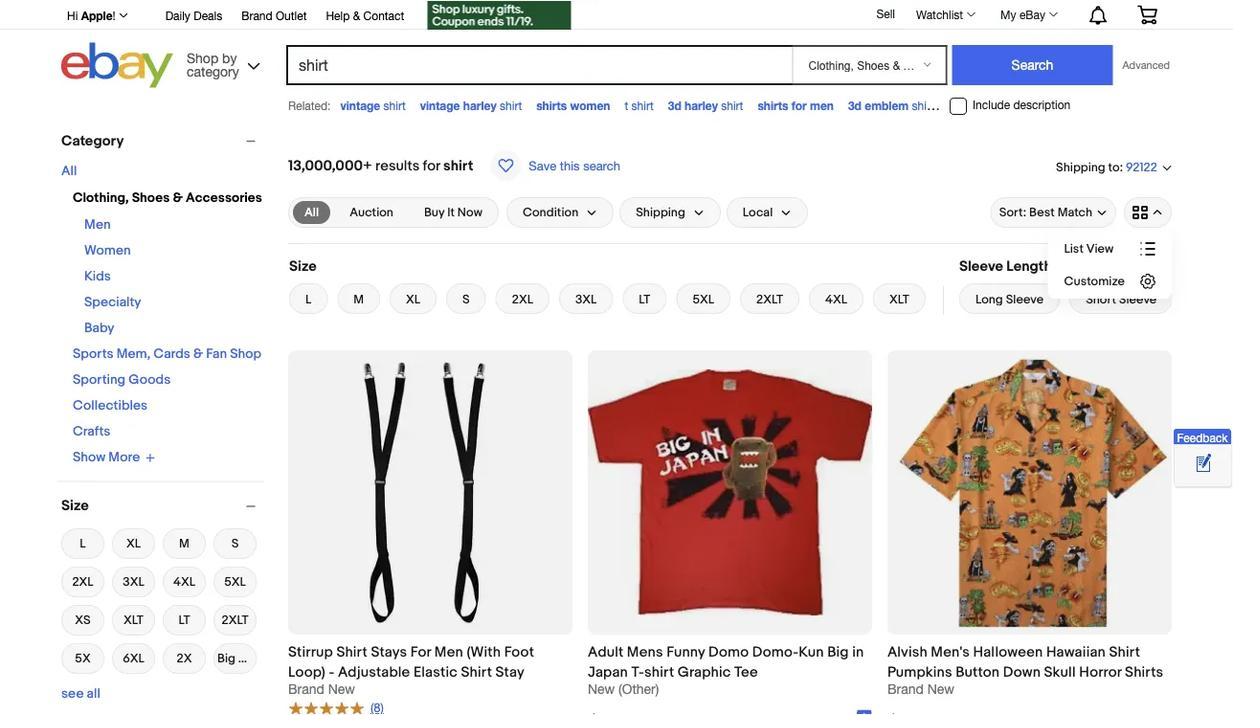 Task type: vqa. For each thing, say whether or not it's contained in the screenshot.
'16'
no



Task type: describe. For each thing, give the bounding box(es) containing it.
sell
[[877, 7, 896, 20]]

1 vertical spatial s
[[231, 536, 239, 551]]

0 vertical spatial all link
[[61, 163, 77, 180]]

1 vertical spatial 2xlt link
[[214, 603, 257, 638]]

local
[[743, 205, 773, 220]]

m for the bottom m link
[[179, 536, 190, 551]]

adult
[[588, 644, 624, 661]]

horror
[[1080, 664, 1122, 682]]

2 2x from the left
[[238, 651, 254, 666]]

long sleeve
[[976, 292, 1044, 307]]

long
[[976, 292, 1004, 307]]

lt for the topmost the lt "link"
[[639, 292, 651, 307]]

big 2x link
[[214, 642, 257, 676]]

shirt up buy it now link
[[444, 157, 474, 174]]

m for the top m link
[[354, 292, 364, 307]]

shoes
[[132, 190, 170, 206]]

auction link
[[338, 201, 405, 224]]

stirrup
[[288, 644, 333, 661]]

harley for vintage
[[463, 99, 497, 112]]

help
[[326, 9, 350, 22]]

adjustable
[[338, 664, 410, 682]]

sporting
[[73, 372, 126, 388]]

sporting goods link
[[73, 372, 171, 388]]

xs link
[[61, 603, 104, 638]]

short sleeve
[[1086, 292, 1157, 307]]

alvish men's halloween hawaiian shirt pumpkins button down skull horror shirts brand new
[[888, 644, 1164, 697]]

mem,
[[117, 346, 151, 363]]

domo-
[[753, 644, 799, 661]]

buy it now link
[[413, 201, 494, 224]]

1 horizontal spatial 5xl
[[693, 292, 715, 307]]

new inside alvish men's halloween hawaiian shirt pumpkins button down skull horror shirts brand new
[[928, 682, 955, 697]]

1 vertical spatial m link
[[163, 527, 206, 561]]

0 horizontal spatial xlt link
[[112, 603, 155, 638]]

shirts for shirts for men
[[758, 99, 789, 112]]

button
[[956, 664, 1000, 682]]

results
[[376, 157, 420, 174]]

size button
[[61, 498, 264, 515]]

men inside men women kids specialty baby
[[84, 217, 111, 233]]

baby link
[[84, 320, 115, 337]]

funny
[[667, 644, 706, 661]]

category button
[[61, 132, 264, 149]]

japan
[[588, 664, 628, 682]]

big inside big 2x link
[[217, 651, 236, 666]]

fan
[[206, 346, 227, 363]]

clothing, shoes & accessories
[[73, 190, 262, 206]]

show more button
[[73, 450, 155, 466]]

0 horizontal spatial 5xl link
[[214, 565, 257, 600]]

hawaiian
[[1047, 644, 1106, 661]]

6xl
[[123, 651, 144, 666]]

13,000,000
[[288, 157, 363, 174]]

sports mem, cards & fan shop link
[[73, 346, 261, 363]]

sort: best match button
[[991, 197, 1117, 228]]

your shopping cart image
[[1137, 5, 1159, 24]]

alvish men's halloween hawaiian shirt pumpkins button down skull horror shirts heading
[[888, 644, 1164, 682]]

see all button
[[61, 686, 100, 702]]

0 vertical spatial lt link
[[623, 284, 667, 314]]

daily deals link
[[165, 6, 222, 27]]

vintage for vintage shirt
[[340, 99, 381, 112]]

men's
[[931, 644, 970, 661]]

stirrup shirt stays for men (with foot loop) - adjustable elastic shirt stay link
[[288, 643, 573, 682]]

deals
[[194, 9, 222, 22]]

halloween
[[974, 644, 1044, 661]]

shirts
[[1126, 664, 1164, 682]]

my ebay link
[[991, 3, 1067, 26]]

to
[[1109, 160, 1120, 175]]

women link
[[84, 243, 131, 259]]

outlet
[[276, 9, 307, 22]]

0 horizontal spatial all
[[61, 163, 77, 180]]

related:
[[288, 99, 331, 112]]

men inside stirrup shirt stays for men (with foot loop) - adjustable elastic shirt stay brand new
[[435, 644, 464, 661]]

& inside account navigation
[[353, 9, 360, 22]]

by
[[222, 50, 237, 66]]

men
[[810, 99, 834, 112]]

1 2x from the left
[[177, 651, 192, 666]]

domo
[[709, 644, 749, 661]]

1 vertical spatial 2xl link
[[61, 565, 104, 600]]

shop inside the "sports mem, cards & fan shop sporting goods collectibles crafts"
[[230, 346, 261, 363]]

buy it now
[[424, 205, 483, 220]]

collectibles link
[[73, 398, 148, 414]]

shirts for shirts women
[[537, 99, 567, 112]]

help & contact link
[[326, 6, 404, 27]]

2xl for the 2xl link in the main content
[[512, 292, 533, 307]]

xs
[[75, 613, 91, 628]]

harley for 3d
[[685, 99, 718, 112]]

1 vertical spatial all link
[[293, 201, 331, 224]]

vintage for vintage harley shirt
[[420, 99, 460, 112]]

4xl for the rightmost '4xl' link
[[826, 292, 848, 307]]

all inside main content
[[305, 205, 319, 220]]

t shirt
[[625, 99, 654, 112]]

short
[[1086, 292, 1117, 307]]

show
[[73, 450, 106, 466]]

!
[[113, 9, 116, 22]]

skull
[[1045, 664, 1076, 682]]

see all
[[61, 686, 100, 702]]

0 vertical spatial 2xlt link
[[740, 284, 800, 314]]

sleeve for long sleeve
[[1006, 292, 1044, 307]]

women
[[570, 99, 611, 112]]

big inside the "adult mens funny domo domo-kun big in japan t-shirt graphic tee new (other)"
[[828, 644, 849, 661]]

kids
[[84, 269, 111, 285]]

alvish men's halloween hawaiian shirt pumpkins button down skull horror shirts link
[[888, 643, 1172, 682]]

1 horizontal spatial l link
[[289, 284, 328, 314]]

1 horizontal spatial s link
[[446, 284, 486, 314]]

none submit inside "shop by category" banner
[[953, 45, 1114, 85]]

pants
[[949, 99, 980, 112]]

new inside the "adult mens funny domo domo-kun big in japan t-shirt graphic tee new (other)"
[[588, 682, 615, 697]]

1 vertical spatial s link
[[214, 527, 257, 561]]

alvish
[[888, 644, 928, 661]]

for inside main content
[[423, 157, 440, 174]]

5x
[[75, 651, 91, 666]]

baby
[[84, 320, 115, 337]]

1 vertical spatial xl link
[[112, 527, 155, 561]]

1 horizontal spatial xl link
[[390, 284, 437, 314]]

3d harley shirt
[[668, 99, 744, 112]]

0 vertical spatial m link
[[337, 284, 380, 314]]

shirt up results
[[384, 99, 406, 112]]

stirrup shirt stays for men (with foot loop) - adjustable elastic shirt stay heading
[[288, 644, 535, 682]]

2xlt for 2xlt link to the bottom
[[222, 613, 249, 628]]

advanced link
[[1114, 46, 1171, 84]]

0 vertical spatial 3xl link
[[559, 284, 613, 314]]

list
[[1065, 242, 1084, 256]]

s inside main content
[[463, 292, 470, 307]]

1 horizontal spatial size
[[289, 258, 317, 275]]

my
[[1001, 8, 1017, 21]]

1 horizontal spatial xlt
[[890, 292, 910, 307]]

3d emblem shirt
[[849, 99, 935, 112]]

collectibles
[[73, 398, 148, 414]]

1 vertical spatial lt link
[[163, 603, 206, 638]]



Task type: locate. For each thing, give the bounding box(es) containing it.
show more
[[73, 450, 140, 466]]

2xl link inside main content
[[496, 284, 550, 314]]

2 horizontal spatial new
[[928, 682, 955, 697]]

3d right t shirt
[[668, 99, 682, 112]]

0 horizontal spatial lt link
[[163, 603, 206, 638]]

1 vertical spatial l
[[80, 536, 86, 551]]

brand left -
[[288, 682, 325, 697]]

1 vertical spatial 3xl
[[123, 575, 144, 590]]

:
[[1120, 160, 1124, 175]]

new down adult
[[588, 682, 615, 697]]

xl inside main content
[[406, 292, 421, 307]]

it
[[447, 205, 455, 220]]

1 vertical spatial 4xl link
[[163, 565, 206, 600]]

xl down buy it now link
[[406, 292, 421, 307]]

shop left "by"
[[187, 50, 219, 66]]

1 horizontal spatial 5xl link
[[677, 284, 731, 314]]

shirt down search for anything text box
[[500, 99, 522, 112]]

1 harley from the left
[[463, 99, 497, 112]]

m down size 'dropdown button' at the bottom left of page
[[179, 536, 190, 551]]

4xl inside main content
[[826, 292, 848, 307]]

for
[[411, 644, 431, 661]]

more
[[109, 450, 140, 466]]

2 3d from the left
[[849, 99, 862, 112]]

0 horizontal spatial for
[[423, 157, 440, 174]]

0 horizontal spatial shop
[[187, 50, 219, 66]]

daily deals
[[165, 9, 222, 22]]

0 vertical spatial lt
[[639, 292, 651, 307]]

l down all selected text box
[[306, 292, 312, 307]]

new inside stirrup shirt stays for men (with foot loop) - adjustable elastic shirt stay brand new
[[328, 682, 355, 697]]

brand
[[242, 9, 273, 22], [288, 682, 325, 697], [888, 682, 924, 697]]

category
[[187, 63, 239, 79]]

1 horizontal spatial brand
[[288, 682, 325, 697]]

2xlt link down local dropdown button in the right top of the page
[[740, 284, 800, 314]]

buy
[[424, 205, 445, 220]]

shirt left shirts for men
[[722, 99, 744, 112]]

1 vertical spatial xl
[[126, 536, 141, 551]]

adult mens funny domo domo-kun big in japan t-shirt graphic tee heading
[[588, 644, 864, 682]]

m inside main content
[[354, 292, 364, 307]]

1 horizontal spatial 4xl link
[[809, 284, 864, 314]]

3xl up 6xl
[[123, 575, 144, 590]]

2xl down "condition"
[[512, 292, 533, 307]]

0 vertical spatial m
[[354, 292, 364, 307]]

emblem
[[865, 99, 909, 112]]

-
[[329, 664, 335, 682]]

stirrup shirt stays for men (with foot loop) - adjustable elastic shirt stay image
[[288, 351, 573, 635]]

sleeve for short sleeve
[[1120, 292, 1157, 307]]

4xl for bottommost '4xl' link
[[173, 575, 195, 590]]

l inside main content
[[306, 292, 312, 307]]

3 new from the left
[[928, 682, 955, 697]]

0 horizontal spatial 3d
[[668, 99, 682, 112]]

0 horizontal spatial 4xl
[[173, 575, 195, 590]]

None submit
[[953, 45, 1114, 85]]

0 horizontal spatial xlt
[[124, 613, 144, 628]]

3d for 3d harley shirt
[[668, 99, 682, 112]]

crafts link
[[73, 424, 110, 440]]

2xlt up big 2x
[[222, 613, 249, 628]]

1 horizontal spatial men
[[435, 644, 464, 661]]

xlt link inside main content
[[874, 284, 926, 314]]

kids link
[[84, 269, 111, 285]]

0 horizontal spatial 2xl link
[[61, 565, 104, 600]]

0 horizontal spatial 2xl
[[72, 575, 93, 590]]

1 vertical spatial 5xl
[[224, 575, 246, 590]]

shipping to : 92122
[[1057, 160, 1158, 175]]

0 vertical spatial 4xl
[[826, 292, 848, 307]]

2x right 2x link
[[238, 651, 254, 666]]

feedback
[[1178, 431, 1229, 445]]

men women kids specialty baby
[[84, 217, 141, 337]]

0 horizontal spatial lt
[[179, 613, 190, 628]]

lt
[[639, 292, 651, 307], [179, 613, 190, 628]]

help & contact
[[326, 9, 404, 22]]

1 shirts from the left
[[537, 99, 567, 112]]

sports mem, cards & fan shop sporting goods collectibles crafts
[[73, 346, 261, 440]]

2 vintage from the left
[[420, 99, 460, 112]]

2xl up xs
[[72, 575, 93, 590]]

shop by category
[[187, 50, 239, 79]]

1 horizontal spatial m link
[[337, 284, 380, 314]]

vintage harley shirt
[[420, 99, 522, 112]]

1 vertical spatial 2xlt
[[222, 613, 249, 628]]

(other)
[[619, 682, 659, 697]]

1 vintage from the left
[[340, 99, 381, 112]]

0 vertical spatial all
[[61, 163, 77, 180]]

3xl
[[576, 292, 597, 307], [123, 575, 144, 590]]

2 horizontal spatial brand
[[888, 682, 924, 697]]

0 horizontal spatial s link
[[214, 527, 257, 561]]

cards
[[154, 346, 191, 363]]

all link down 13,000,000
[[293, 201, 331, 224]]

3d for 3d emblem shirt
[[849, 99, 862, 112]]

m down auction link
[[354, 292, 364, 307]]

adult mens funny domo domo-kun big in japan t-shirt graphic tee image
[[588, 370, 873, 616]]

lt link down shipping "dropdown button"
[[623, 284, 667, 314]]

shipping for shipping to : 92122
[[1057, 160, 1106, 175]]

2xl link up xs
[[61, 565, 104, 600]]

daily
[[165, 9, 191, 22]]

1 horizontal spatial m
[[354, 292, 364, 307]]

0 vertical spatial size
[[289, 258, 317, 275]]

big 2x
[[217, 651, 254, 666]]

shirts left women in the top left of the page
[[537, 99, 567, 112]]

sleeve down length
[[1006, 292, 1044, 307]]

length
[[1007, 258, 1052, 275]]

s down now
[[463, 292, 470, 307]]

xl for rightmost the xl link
[[406, 292, 421, 307]]

1 horizontal spatial xl
[[406, 292, 421, 307]]

women
[[84, 243, 131, 259]]

shirt up shirts
[[1110, 644, 1141, 661]]

3xl down condition dropdown button
[[576, 292, 597, 307]]

2 new from the left
[[588, 682, 615, 697]]

brand inside stirrup shirt stays for men (with foot loop) - adjustable elastic shirt stay brand new
[[288, 682, 325, 697]]

xl link down size 'dropdown button' at the bottom left of page
[[112, 527, 155, 561]]

l link up xs
[[61, 527, 104, 561]]

brand left outlet
[[242, 9, 273, 22]]

shop inside the shop by category
[[187, 50, 219, 66]]

local button
[[727, 197, 809, 228]]

+
[[363, 157, 372, 174]]

0 horizontal spatial new
[[328, 682, 355, 697]]

2 harley from the left
[[685, 99, 718, 112]]

2x
[[177, 651, 192, 666], [238, 651, 254, 666]]

xlt
[[890, 292, 910, 307], [124, 613, 144, 628]]

m link down auction link
[[337, 284, 380, 314]]

all down category
[[61, 163, 77, 180]]

5xl down shipping "dropdown button"
[[693, 292, 715, 307]]

crafts
[[73, 424, 110, 440]]

92122
[[1127, 160, 1158, 175]]

sleeve
[[960, 258, 1004, 275], [1006, 292, 1044, 307], [1120, 292, 1157, 307]]

2 horizontal spatial &
[[353, 9, 360, 22]]

& left fan
[[194, 346, 203, 363]]

2xlt link up big 2x
[[214, 603, 257, 638]]

2 horizontal spatial shirt
[[1110, 644, 1141, 661]]

new down the men's
[[928, 682, 955, 697]]

All selected text field
[[305, 204, 319, 221]]

xlt link left long
[[874, 284, 926, 314]]

0 horizontal spatial s
[[231, 536, 239, 551]]

Search for anything text field
[[289, 47, 789, 83]]

xl for bottommost the xl link
[[126, 536, 141, 551]]

shipping inside shipping to : 92122
[[1057, 160, 1106, 175]]

0 vertical spatial 2xlt
[[757, 292, 784, 307]]

shop right fan
[[230, 346, 261, 363]]

shop by category banner
[[57, 0, 1172, 93]]

shirts
[[537, 99, 567, 112], [758, 99, 789, 112]]

brand down alvish
[[888, 682, 924, 697]]

0 horizontal spatial shirt
[[337, 644, 368, 661]]

lt down shipping "dropdown button"
[[639, 292, 651, 307]]

main content
[[281, 123, 1180, 716]]

1 vertical spatial &
[[173, 190, 183, 206]]

1 vertical spatial 2xl
[[72, 575, 93, 590]]

5xl link up big 2x
[[214, 565, 257, 600]]

listing options selector. gallery view selected. image
[[1133, 205, 1164, 220]]

vintage right "vintage shirt"
[[420, 99, 460, 112]]

2x link
[[163, 642, 206, 676]]

1 vertical spatial xlt link
[[112, 603, 155, 638]]

0 horizontal spatial men
[[84, 217, 111, 233]]

0 horizontal spatial all link
[[61, 163, 77, 180]]

shirt down (with
[[461, 664, 492, 682]]

0 horizontal spatial brand
[[242, 9, 273, 22]]

shipping inside "dropdown button"
[[636, 205, 686, 220]]

0 horizontal spatial 3xl
[[123, 575, 144, 590]]

0 vertical spatial men
[[84, 217, 111, 233]]

0 vertical spatial l
[[306, 292, 312, 307]]

big right 2x link
[[217, 651, 236, 666]]

lt link up 2x link
[[163, 603, 206, 638]]

account navigation
[[57, 0, 1172, 32]]

0 vertical spatial xlt
[[890, 292, 910, 307]]

1 vertical spatial for
[[423, 157, 440, 174]]

all
[[61, 163, 77, 180], [305, 205, 319, 220]]

0 horizontal spatial 2x
[[177, 651, 192, 666]]

vintage
[[340, 99, 381, 112], [420, 99, 460, 112]]

search
[[584, 158, 621, 173]]

m link down size 'dropdown button' at the bottom left of page
[[163, 527, 206, 561]]

1 vertical spatial l link
[[61, 527, 104, 561]]

2 vertical spatial &
[[194, 346, 203, 363]]

men down clothing,
[[84, 217, 111, 233]]

shirt right t at the right top of page
[[632, 99, 654, 112]]

0 vertical spatial s
[[463, 292, 470, 307]]

goods
[[129, 372, 171, 388]]

0 vertical spatial xl
[[406, 292, 421, 307]]

2xlt inside main content
[[757, 292, 784, 307]]

0 vertical spatial s link
[[446, 284, 486, 314]]

men up elastic on the left bottom
[[435, 644, 464, 661]]

big left in
[[828, 644, 849, 661]]

1 3d from the left
[[668, 99, 682, 112]]

vintage right related:
[[340, 99, 381, 112]]

1 horizontal spatial 2xlt
[[757, 292, 784, 307]]

my ebay
[[1001, 8, 1046, 21]]

elastic
[[414, 664, 458, 682]]

shirts left men
[[758, 99, 789, 112]]

0 vertical spatial &
[[353, 9, 360, 22]]

0 horizontal spatial m link
[[163, 527, 206, 561]]

l
[[306, 292, 312, 307], [80, 536, 86, 551]]

3xl link down condition dropdown button
[[559, 284, 613, 314]]

s down size 'dropdown button' at the bottom left of page
[[231, 536, 239, 551]]

xlt link up 6xl
[[112, 603, 155, 638]]

get the coupon image
[[427, 1, 571, 30]]

specialty link
[[84, 295, 141, 311]]

0 vertical spatial 2xl link
[[496, 284, 550, 314]]

match
[[1058, 205, 1093, 220]]

l link down all selected text box
[[289, 284, 328, 314]]

shirt up adjustable
[[337, 644, 368, 661]]

shirt right emblem
[[912, 99, 935, 112]]

0 horizontal spatial 3xl link
[[112, 565, 155, 600]]

for left men
[[792, 99, 807, 112]]

new right loop)
[[328, 682, 355, 697]]

save
[[529, 158, 557, 173]]

1 horizontal spatial 3xl
[[576, 292, 597, 307]]

customize
[[1065, 274, 1126, 289]]

lt inside main content
[[639, 292, 651, 307]]

advanced
[[1123, 59, 1171, 71]]

stay
[[496, 664, 525, 682]]

brand outlet link
[[242, 6, 307, 27]]

0 horizontal spatial shipping
[[636, 205, 686, 220]]

2xlt down local dropdown button in the right top of the page
[[757, 292, 784, 307]]

5x link
[[61, 642, 104, 676]]

1 vertical spatial shipping
[[636, 205, 686, 220]]

contact
[[364, 9, 404, 22]]

(with
[[467, 644, 501, 661]]

3d left emblem
[[849, 99, 862, 112]]

0 horizontal spatial l link
[[61, 527, 104, 561]]

0 vertical spatial 5xl
[[693, 292, 715, 307]]

3xl inside main content
[[576, 292, 597, 307]]

xl down size 'dropdown button' at the bottom left of page
[[126, 536, 141, 551]]

mens
[[627, 644, 664, 661]]

xlt left long
[[890, 292, 910, 307]]

1 horizontal spatial s
[[463, 292, 470, 307]]

main content containing 13,000,000
[[281, 123, 1180, 716]]

1 horizontal spatial 2xl
[[512, 292, 533, 307]]

stirrup shirt stays for men (with foot loop) - adjustable elastic shirt stay brand new
[[288, 644, 535, 697]]

list view link
[[1049, 233, 1172, 265]]

2xl for the bottom the 2xl link
[[72, 575, 93, 590]]

1 vertical spatial size
[[61, 498, 89, 515]]

sports
[[73, 346, 114, 363]]

auction
[[350, 205, 394, 220]]

all down 13,000,000
[[305, 205, 319, 220]]

0 horizontal spatial harley
[[463, 99, 497, 112]]

5xl link down shipping "dropdown button"
[[677, 284, 731, 314]]

2xl link down "condition"
[[496, 284, 550, 314]]

0 horizontal spatial 5xl
[[224, 575, 246, 590]]

0 horizontal spatial l
[[80, 536, 86, 551]]

alvish men's halloween hawaiian shirt pumpkins button down skull horror shirts image
[[891, 351, 1170, 635]]

0 vertical spatial xl link
[[390, 284, 437, 314]]

2xl inside main content
[[512, 292, 533, 307]]

3xl link up 6xl
[[112, 565, 155, 600]]

shirt down "mens"
[[645, 664, 675, 682]]

brand inside alvish men's halloween hawaiian shirt pumpkins button down skull horror shirts brand new
[[888, 682, 924, 697]]

4xl
[[826, 292, 848, 307], [173, 575, 195, 590]]

s link down now
[[446, 284, 486, 314]]

1 horizontal spatial 2x
[[238, 651, 254, 666]]

1 vertical spatial 4xl
[[173, 575, 195, 590]]

shirt inside the "adult mens funny domo domo-kun big in japan t-shirt graphic tee new (other)"
[[645, 664, 675, 682]]

all
[[87, 686, 100, 702]]

lt link
[[623, 284, 667, 314], [163, 603, 206, 638]]

1 new from the left
[[328, 682, 355, 697]]

lt for the bottom the lt "link"
[[179, 613, 190, 628]]

t
[[625, 99, 629, 112]]

5xl
[[693, 292, 715, 307], [224, 575, 246, 590]]

brand inside account navigation
[[242, 9, 273, 22]]

2xlt for the topmost 2xlt link
[[757, 292, 784, 307]]

6xl link
[[112, 642, 155, 676]]

all link
[[61, 163, 77, 180], [293, 201, 331, 224]]

hi
[[67, 9, 78, 22]]

xl link down buy
[[390, 284, 437, 314]]

sleeve up long
[[960, 258, 1004, 275]]

for right results
[[423, 157, 440, 174]]

shipping for shipping
[[636, 205, 686, 220]]

save this search button
[[485, 149, 626, 182]]

accessories
[[186, 190, 262, 206]]

1 horizontal spatial for
[[792, 99, 807, 112]]

0 horizontal spatial &
[[173, 190, 183, 206]]

harley down search for anything text box
[[463, 99, 497, 112]]

1 vertical spatial xlt
[[124, 613, 144, 628]]

shirt
[[337, 644, 368, 661], [1110, 644, 1141, 661], [461, 664, 492, 682]]

1 horizontal spatial shipping
[[1057, 160, 1106, 175]]

harley right t shirt
[[685, 99, 718, 112]]

lt up 2x link
[[179, 613, 190, 628]]

size down show at the bottom left of the page
[[61, 498, 89, 515]]

pants link
[[949, 99, 980, 112]]

0 horizontal spatial 2xlt
[[222, 613, 249, 628]]

1 horizontal spatial l
[[306, 292, 312, 307]]

s link down size 'dropdown button' at the bottom left of page
[[214, 527, 257, 561]]

sleeve length
[[960, 258, 1052, 275]]

0 vertical spatial 3xl
[[576, 292, 597, 307]]

kun
[[799, 644, 824, 661]]

clothing,
[[73, 190, 129, 206]]

1 horizontal spatial 4xl
[[826, 292, 848, 307]]

pumpkins
[[888, 664, 953, 682]]

13,000,000 + results for shirt
[[288, 157, 474, 174]]

5xl up big 2x
[[224, 575, 246, 590]]

& right shoes
[[173, 190, 183, 206]]

l up xs
[[80, 536, 86, 551]]

xlt up 6xl
[[124, 613, 144, 628]]

3d
[[668, 99, 682, 112], [849, 99, 862, 112]]

1 horizontal spatial sleeve
[[1006, 292, 1044, 307]]

& right help
[[353, 9, 360, 22]]

3xl for the top 3xl link
[[576, 292, 597, 307]]

1 horizontal spatial 2xlt link
[[740, 284, 800, 314]]

1 vertical spatial shop
[[230, 346, 261, 363]]

1 horizontal spatial shirts
[[758, 99, 789, 112]]

0 horizontal spatial xl link
[[112, 527, 155, 561]]

2 shirts from the left
[[758, 99, 789, 112]]

xl link
[[390, 284, 437, 314], [112, 527, 155, 561]]

0 horizontal spatial xl
[[126, 536, 141, 551]]

graphic
[[678, 664, 731, 682]]

2x right 6xl
[[177, 651, 192, 666]]

all link down category
[[61, 163, 77, 180]]

0 horizontal spatial 2xlt link
[[214, 603, 257, 638]]

xlt link
[[874, 284, 926, 314], [112, 603, 155, 638]]

sleeve right 'short' on the top right of the page
[[1120, 292, 1157, 307]]

3xl for left 3xl link
[[123, 575, 144, 590]]

1 horizontal spatial shirt
[[461, 664, 492, 682]]

0 horizontal spatial sleeve
[[960, 258, 1004, 275]]

0 vertical spatial 4xl link
[[809, 284, 864, 314]]

1 horizontal spatial all
[[305, 205, 319, 220]]

shirt inside alvish men's halloween hawaiian shirt pumpkins button down skull horror shirts brand new
[[1110, 644, 1141, 661]]

save this search
[[529, 158, 621, 173]]

& inside the "sports mem, cards & fan shop sporting goods collectibles crafts"
[[194, 346, 203, 363]]

size down all selected text box
[[289, 258, 317, 275]]



